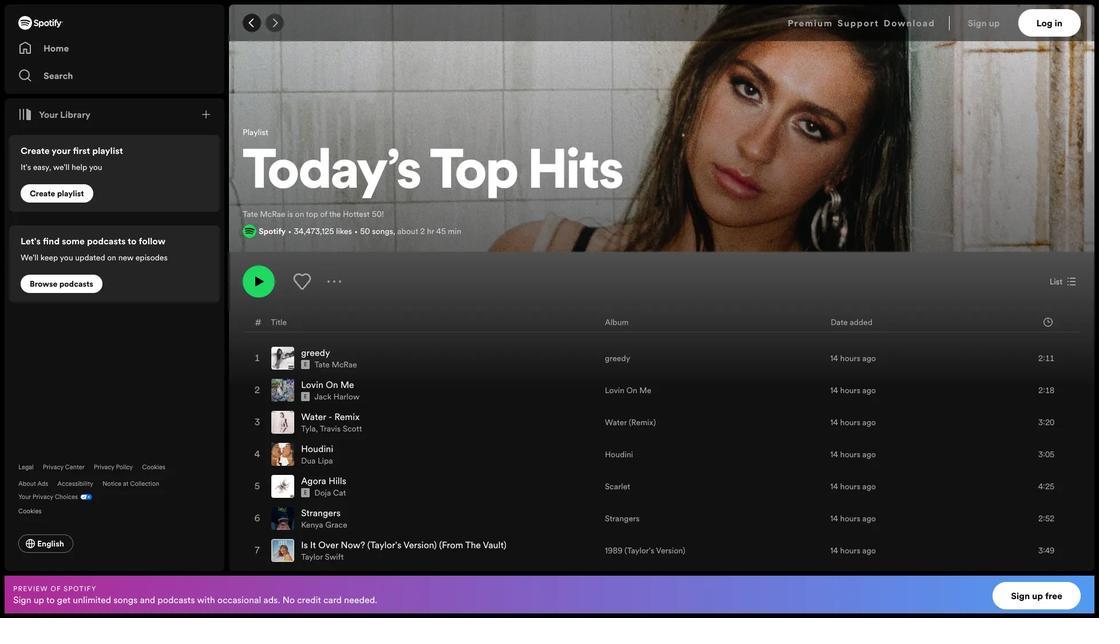 Task type: locate. For each thing, give the bounding box(es) containing it.
3:20
[[1039, 417, 1055, 428]]

1 vertical spatial you
[[60, 252, 73, 263]]

me for lovin on me e
[[341, 379, 354, 391]]

let's find some podcasts to follow we'll keep you updated on new episodes
[[21, 235, 168, 263]]

2 e from the top
[[304, 393, 307, 400]]

0 horizontal spatial sign
[[13, 594, 31, 606]]

7 14 from the top
[[831, 545, 839, 557]]

mcrae for tate mcrae
[[332, 359, 357, 371]]

3 hours from the top
[[841, 417, 861, 428]]

14 hours ago for greedy
[[831, 353, 876, 364]]

1 14 hours ago from the top
[[831, 353, 876, 364]]

1 vertical spatial playlist
[[57, 188, 84, 199]]

main element
[[5, 5, 224, 572]]

preview of spotify sign up to get unlimited songs and podcasts with occasional ads. no credit card needed.
[[13, 584, 377, 606]]

6 14 hours ago from the top
[[831, 513, 876, 525]]

spotify inside preview of spotify sign up to get unlimited songs and podcasts with occasional ads. no credit card needed.
[[64, 584, 97, 594]]

create inside create your first playlist it's easy, we'll help you
[[21, 144, 50, 157]]

cookies down your privacy choices button
[[18, 507, 42, 516]]

5 hours from the top
[[841, 481, 861, 492]]

0 vertical spatial cookies
[[142, 463, 165, 472]]

1 horizontal spatial mcrae
[[332, 359, 357, 371]]

jack harlow
[[315, 391, 360, 403]]

1 vertical spatial tate
[[315, 359, 330, 371]]

accessibility
[[57, 480, 93, 488]]

0 vertical spatial your
[[39, 108, 58, 121]]

(taylor's right now? at the bottom left of page
[[368, 539, 402, 551]]

remix
[[335, 411, 360, 423]]

episodes
[[136, 252, 168, 263]]

english button
[[18, 535, 73, 553]]

0 horizontal spatial songs
[[114, 594, 138, 606]]

tate
[[243, 208, 258, 220], [315, 359, 330, 371]]

lovin on me link
[[301, 379, 354, 391], [605, 385, 652, 396]]

your for your privacy choices
[[18, 493, 31, 502]]

1 horizontal spatial spotify
[[259, 226, 286, 237]]

0 vertical spatial cookies link
[[142, 463, 165, 472]]

0 horizontal spatial greedy
[[301, 346, 330, 359]]

greedy for greedy
[[605, 353, 630, 364]]

5 ago from the top
[[863, 481, 876, 492]]

water inside water - remix tyla , travis scott
[[301, 411, 326, 423]]

2:18
[[1039, 385, 1055, 396]]

0 horizontal spatial to
[[46, 594, 55, 606]]

explicit element inside agora hills cell
[[301, 488, 310, 498]]

no
[[283, 594, 295, 606]]

e inside greedy e
[[304, 361, 307, 368]]

me down tate mcrae link
[[341, 379, 354, 391]]

0 horizontal spatial strangers
[[301, 507, 341, 519]]

7 14 hours ago from the top
[[831, 545, 876, 557]]

1 vertical spatial explicit element
[[301, 392, 310, 401]]

on for lovin on me
[[627, 385, 638, 396]]

spotify image
[[18, 16, 63, 30], [243, 224, 257, 238]]

tate for tate mcrae
[[315, 359, 330, 371]]

lovin down greedy cell
[[301, 379, 323, 391]]

1 horizontal spatial to
[[128, 235, 137, 247]]

today's top hits grid
[[230, 312, 1094, 618]]

14 for water - remix
[[831, 417, 839, 428]]

4 cell from the left
[[1012, 567, 1071, 598]]

0 horizontal spatial of
[[50, 584, 61, 594]]

ago for water - remix
[[863, 417, 876, 428]]

7 ago from the top
[[863, 545, 876, 557]]

0 vertical spatial songs
[[372, 226, 393, 237]]

2
[[420, 226, 425, 237]]

taylor swift link
[[301, 551, 344, 563]]

0 vertical spatial ,
[[393, 226, 395, 237]]

2 ago from the top
[[863, 385, 876, 396]]

cookies link
[[142, 463, 165, 472], [18, 504, 51, 517]]

greedy up lovin on me cell
[[301, 346, 330, 359]]

me up (remix)
[[640, 385, 652, 396]]

2 explicit element from the top
[[301, 392, 310, 401]]

(taylor's inside is it over now? (taylor's version) (from the vault) taylor swift
[[368, 539, 402, 551]]

explicit element up lovin on me cell
[[301, 360, 310, 369]]

songs left and
[[114, 594, 138, 606]]

e left jack
[[304, 393, 307, 400]]

occasional
[[217, 594, 261, 606]]

strangers for strangers kenya grace
[[301, 507, 341, 519]]

greedy link up lovin on me cell
[[301, 346, 330, 359]]

you inside create your first playlist it's easy, we'll help you
[[89, 161, 102, 173]]

lovin up water (remix)
[[605, 385, 625, 396]]

0 horizontal spatial your
[[18, 493, 31, 502]]

# column header
[[255, 312, 262, 332]]

greedy
[[301, 346, 330, 359], [605, 353, 630, 364]]

me
[[341, 379, 354, 391], [640, 385, 652, 396]]

water left (remix)
[[605, 417, 627, 428]]

greedy inside cell
[[301, 346, 330, 359]]

lovin inside lovin on me e
[[301, 379, 323, 391]]

we'll
[[21, 252, 38, 263]]

podcasts down the updated
[[59, 278, 93, 290]]

0 horizontal spatial on
[[326, 379, 338, 391]]

explicit element down agora
[[301, 488, 310, 498]]

cookies
[[142, 463, 165, 472], [18, 507, 42, 516]]

1 hours from the top
[[841, 353, 861, 364]]

0 vertical spatial to
[[128, 235, 137, 247]]

privacy up the ads
[[43, 463, 63, 472]]

0 horizontal spatial version)
[[404, 539, 437, 551]]

me inside lovin on me e
[[341, 379, 354, 391]]

you for first
[[89, 161, 102, 173]]

ago for agora hills
[[863, 481, 876, 492]]

0 horizontal spatial strangers link
[[301, 507, 341, 519]]

0 vertical spatial create
[[21, 144, 50, 157]]

podcasts inside let's find some podcasts to follow we'll keep you updated on new episodes
[[87, 235, 126, 247]]

privacy policy link
[[94, 463, 133, 472]]

greedy link
[[301, 346, 330, 359], [605, 353, 630, 364]]

5 14 hours ago from the top
[[831, 481, 876, 492]]

spotify left the 34,473,125
[[259, 226, 286, 237]]

strangers kenya grace
[[301, 507, 347, 531]]

0 horizontal spatial spotify
[[64, 584, 97, 594]]

today's top hits
[[243, 147, 624, 202]]

let's
[[21, 235, 41, 247]]

water left -
[[301, 411, 326, 423]]

on left new
[[107, 252, 116, 263]]

needed.
[[344, 594, 377, 606]]

0 horizontal spatial up
[[34, 594, 44, 606]]

cell
[[253, 567, 262, 598], [605, 567, 621, 598], [831, 567, 876, 598], [1012, 567, 1071, 598]]

houdini inside cell
[[301, 443, 333, 455]]

0 horizontal spatial on
[[107, 252, 116, 263]]

version) left (from
[[404, 539, 437, 551]]

0 horizontal spatial houdini
[[301, 443, 333, 455]]

14 for houdini
[[831, 449, 839, 460]]

2 horizontal spatial sign
[[1011, 590, 1030, 602]]

create inside "button"
[[30, 188, 55, 199]]

0 horizontal spatial ,
[[316, 423, 318, 435]]

2 vertical spatial e
[[304, 490, 307, 496]]

easy,
[[33, 161, 51, 173]]

version) right 1989
[[656, 545, 686, 557]]

1 vertical spatial of
[[50, 584, 61, 594]]

explicit element inside lovin on me cell
[[301, 392, 310, 401]]

1 horizontal spatial your
[[39, 108, 58, 121]]

up left log
[[989, 17, 1000, 29]]

spotify image up home on the top of page
[[18, 16, 63, 30]]

houdini link
[[301, 443, 333, 455], [605, 449, 633, 460]]

up for sign up
[[989, 17, 1000, 29]]

on right is in the left top of the page
[[295, 208, 304, 220]]

, left travis
[[316, 423, 318, 435]]

houdini for houdini dua lipa
[[301, 443, 333, 455]]

legal link
[[18, 463, 34, 472]]

3 ago from the top
[[863, 417, 876, 428]]

1 14 from the top
[[831, 353, 839, 364]]

1 horizontal spatial greedy link
[[605, 353, 630, 364]]

harlow
[[334, 391, 360, 403]]

lovin on me cell
[[271, 375, 364, 406]]

0 horizontal spatial houdini link
[[301, 443, 333, 455]]

14 hours ago for strangers
[[831, 513, 876, 525]]

travis scott link
[[320, 423, 362, 435]]

about
[[397, 226, 418, 237]]

1 horizontal spatial greedy
[[605, 353, 630, 364]]

1 horizontal spatial me
[[640, 385, 652, 396]]

0 horizontal spatial lovin
[[301, 379, 323, 391]]

tate mcrae
[[315, 359, 357, 371]]

0 vertical spatial tate
[[243, 208, 258, 220]]

sign up free
[[1011, 590, 1063, 602]]

1 horizontal spatial lovin
[[605, 385, 625, 396]]

you right help
[[89, 161, 102, 173]]

1 horizontal spatial songs
[[372, 226, 393, 237]]

3 14 hours ago from the top
[[831, 417, 876, 428]]

houdini
[[301, 443, 333, 455], [605, 449, 633, 460]]

0 horizontal spatial tate
[[243, 208, 258, 220]]

0 horizontal spatial spotify image
[[18, 16, 63, 30]]

1 horizontal spatial playlist
[[92, 144, 123, 157]]

strangers inside strangers kenya grace
[[301, 507, 341, 519]]

playlist down help
[[57, 188, 84, 199]]

about ads link
[[18, 480, 48, 488]]

14 hours ago for agora hills
[[831, 481, 876, 492]]

legal
[[18, 463, 34, 472]]

cookies link up collection
[[142, 463, 165, 472]]

is it over now? (taylor's version) (from the vault) taylor swift
[[301, 539, 507, 563]]

on
[[326, 379, 338, 391], [627, 385, 638, 396]]

1 explicit element from the top
[[301, 360, 310, 369]]

card
[[323, 594, 342, 606]]

2 cell from the left
[[605, 567, 621, 598]]

explicit element left jack
[[301, 392, 310, 401]]

tyla link
[[301, 423, 316, 435]]

4:25 cell
[[1012, 471, 1071, 502]]

up inside top bar and user menu element
[[989, 17, 1000, 29]]

privacy up notice
[[94, 463, 114, 472]]

4 14 from the top
[[831, 449, 839, 460]]

help
[[72, 161, 87, 173]]

0 horizontal spatial playlist
[[57, 188, 84, 199]]

create
[[21, 144, 50, 157], [30, 188, 55, 199]]

water for (remix)
[[605, 417, 627, 428]]

spotify right preview
[[64, 584, 97, 594]]

you
[[89, 161, 102, 173], [60, 252, 73, 263]]

tate left is in the left top of the page
[[243, 208, 258, 220]]

top bar and user menu element
[[229, 5, 1095, 41]]

6 hours from the top
[[841, 513, 861, 525]]

1 vertical spatial on
[[107, 252, 116, 263]]

4:25
[[1039, 481, 1055, 492]]

0 vertical spatial of
[[320, 208, 328, 220]]

ago for strangers
[[863, 513, 876, 525]]

0 horizontal spatial mcrae
[[260, 208, 285, 220]]

1 vertical spatial e
[[304, 393, 307, 400]]

(taylor's right 1989
[[625, 545, 655, 557]]

hours for agora hills
[[841, 481, 861, 492]]

1 horizontal spatial houdini
[[605, 449, 633, 460]]

to inside let's find some podcasts to follow we'll keep you updated on new episodes
[[128, 235, 137, 247]]

0 horizontal spatial me
[[341, 379, 354, 391]]

0 vertical spatial explicit element
[[301, 360, 310, 369]]

6 ago from the top
[[863, 513, 876, 525]]

up left free
[[1032, 590, 1043, 602]]

2 horizontal spatial up
[[1032, 590, 1043, 602]]

1 ago from the top
[[863, 353, 876, 364]]

,
[[393, 226, 395, 237], [316, 423, 318, 435]]

1 horizontal spatial you
[[89, 161, 102, 173]]

6 14 from the top
[[831, 513, 839, 525]]

1 horizontal spatial ,
[[393, 226, 395, 237]]

you inside let's find some podcasts to follow we'll keep you updated on new episodes
[[60, 252, 73, 263]]

explicit element
[[301, 360, 310, 369], [301, 392, 310, 401], [301, 488, 310, 498]]

0 horizontal spatial (taylor's
[[368, 539, 402, 551]]

you right keep
[[60, 252, 73, 263]]

greedy up "lovin on me"
[[605, 353, 630, 364]]

go back image
[[247, 18, 257, 27]]

1 horizontal spatial water
[[605, 417, 627, 428]]

1 horizontal spatial on
[[295, 208, 304, 220]]

0 vertical spatial e
[[304, 361, 307, 368]]

on
[[295, 208, 304, 220], [107, 252, 116, 263]]

e down agora
[[304, 490, 307, 496]]

sign up button
[[964, 9, 1019, 37]]

e up lovin on me cell
[[304, 361, 307, 368]]

create playlist button
[[21, 184, 93, 203]]

spotify image left 'spotify' link
[[243, 224, 257, 238]]

go forward image
[[270, 18, 279, 27]]

your down about
[[18, 493, 31, 502]]

4 hours from the top
[[841, 449, 861, 460]]

tate inside greedy cell
[[315, 359, 330, 371]]

mcrae right greedy e
[[332, 359, 357, 371]]

create down easy,
[[30, 188, 55, 199]]

2 14 from the top
[[831, 385, 839, 396]]

3 explicit element from the top
[[301, 488, 310, 498]]

1 horizontal spatial strangers
[[605, 513, 640, 525]]

4 14 hours ago from the top
[[831, 449, 876, 460]]

lovin on me
[[605, 385, 652, 396]]

playlist right first
[[92, 144, 123, 157]]

find
[[43, 235, 60, 247]]

greedy link up "lovin on me"
[[605, 353, 630, 364]]

mcrae inside greedy cell
[[332, 359, 357, 371]]

1 horizontal spatial on
[[627, 385, 638, 396]]

14 for greedy
[[831, 353, 839, 364]]

4 ago from the top
[[863, 449, 876, 460]]

tate for tate mcrae is on top of the hottest 50!
[[243, 208, 258, 220]]

top
[[306, 208, 318, 220]]

sign
[[968, 17, 987, 29], [1011, 590, 1030, 602], [13, 594, 31, 606]]

1 vertical spatial mcrae
[[332, 359, 357, 371]]

1 vertical spatial songs
[[114, 594, 138, 606]]

songs right 50
[[372, 226, 393, 237]]

podcasts right and
[[158, 594, 195, 606]]

0 vertical spatial mcrae
[[260, 208, 285, 220]]

dua lipa link
[[301, 455, 333, 467]]

hills
[[329, 475, 346, 487]]

podcasts up the updated
[[87, 235, 126, 247]]

playlist inside create your first playlist it's easy, we'll help you
[[92, 144, 123, 157]]

agora hills link
[[301, 475, 346, 487]]

tyla
[[301, 423, 316, 435]]

, inside water - remix tyla , travis scott
[[316, 423, 318, 435]]

on inside lovin on me e
[[326, 379, 338, 391]]

14 hours ago for is it over now? (taylor's version) (from the vault)
[[831, 545, 876, 557]]

mcrae up 'spotify' link
[[260, 208, 285, 220]]

added
[[850, 316, 873, 328]]

14 for is it over now? (taylor's version) (from the vault)
[[831, 545, 839, 557]]

cookies up collection
[[142, 463, 165, 472]]

1 vertical spatial cookies
[[18, 507, 42, 516]]

tate up lovin on me e
[[315, 359, 330, 371]]

version)
[[404, 539, 437, 551], [656, 545, 686, 557]]

0 horizontal spatial water
[[301, 411, 326, 423]]

explicit element inside greedy cell
[[301, 360, 310, 369]]

of right preview
[[50, 584, 61, 594]]

duration image
[[1044, 318, 1053, 327]]

3 e from the top
[[304, 490, 307, 496]]

your
[[39, 108, 58, 121], [18, 493, 31, 502]]

to left get in the left of the page
[[46, 594, 55, 606]]

1 vertical spatial ,
[[316, 423, 318, 435]]

3 14 from the top
[[831, 417, 839, 428]]

List button
[[1045, 273, 1081, 291]]

1 vertical spatial your
[[18, 493, 31, 502]]

1 horizontal spatial cookies link
[[142, 463, 165, 472]]

14 for strangers
[[831, 513, 839, 525]]

0 horizontal spatial you
[[60, 252, 73, 263]]

of left the
[[320, 208, 328, 220]]

lipa
[[318, 455, 333, 467]]

0 vertical spatial you
[[89, 161, 102, 173]]

5 14 from the top
[[831, 481, 839, 492]]

doja
[[315, 487, 331, 499]]

water - remix cell
[[271, 407, 367, 438]]

title
[[271, 316, 287, 328]]

0 vertical spatial podcasts
[[87, 235, 126, 247]]

1 e from the top
[[304, 361, 307, 368]]

lovin on me e
[[301, 379, 354, 400]]

agora
[[301, 475, 326, 487]]

1 vertical spatial create
[[30, 188, 55, 199]]

your inside button
[[39, 108, 58, 121]]

2 14 hours ago from the top
[[831, 385, 876, 396]]

explicit element for lovin on me
[[301, 392, 310, 401]]

up left get in the left of the page
[[34, 594, 44, 606]]

0 vertical spatial playlist
[[92, 144, 123, 157]]

2 hours from the top
[[841, 385, 861, 396]]

1 vertical spatial cookies link
[[18, 504, 51, 517]]

2 vertical spatial podcasts
[[158, 594, 195, 606]]

e inside lovin on me e
[[304, 393, 307, 400]]

first
[[73, 144, 90, 157]]

with
[[197, 594, 215, 606]]

to up new
[[128, 235, 137, 247]]

sign inside top bar and user menu element
[[968, 17, 987, 29]]

1 vertical spatial to
[[46, 594, 55, 606]]

14 for agora hills
[[831, 481, 839, 492]]

cookies link down your privacy choices button
[[18, 504, 51, 517]]

hours for is it over now? (taylor's version) (from the vault)
[[841, 545, 861, 557]]

, left "about"
[[393, 226, 395, 237]]

1 vertical spatial spotify image
[[243, 224, 257, 238]]

premium button
[[788, 9, 833, 37]]

your left library
[[39, 108, 58, 121]]

create up easy,
[[21, 144, 50, 157]]

1 horizontal spatial tate
[[315, 359, 330, 371]]

water - remix tyla , travis scott
[[301, 411, 362, 435]]

1 horizontal spatial sign
[[968, 17, 987, 29]]

follow
[[139, 235, 166, 247]]

7 hours from the top
[[841, 545, 861, 557]]

2 vertical spatial explicit element
[[301, 488, 310, 498]]

1 vertical spatial spotify
[[64, 584, 97, 594]]

sign up
[[968, 17, 1000, 29]]

14 hours ago for houdini
[[831, 449, 876, 460]]

the
[[329, 208, 341, 220]]

0 vertical spatial spotify image
[[18, 16, 63, 30]]

policy
[[116, 463, 133, 472]]

on inside let's find some podcasts to follow we'll keep you updated on new episodes
[[107, 252, 116, 263]]

1 horizontal spatial up
[[989, 17, 1000, 29]]

14
[[831, 353, 839, 364], [831, 385, 839, 396], [831, 417, 839, 428], [831, 449, 839, 460], [831, 481, 839, 492], [831, 513, 839, 525], [831, 545, 839, 557]]

hours for houdini
[[841, 449, 861, 460]]

create for your
[[21, 144, 50, 157]]



Task type: describe. For each thing, give the bounding box(es) containing it.
credit
[[297, 594, 321, 606]]

search
[[44, 69, 73, 82]]

up inside preview of spotify sign up to get unlimited songs and podcasts with occasional ads. no credit card needed.
[[34, 594, 44, 606]]

sign inside preview of spotify sign up to get unlimited songs and podcasts with occasional ads. no credit card needed.
[[13, 594, 31, 606]]

notice
[[102, 480, 121, 488]]

0 horizontal spatial cookies link
[[18, 504, 51, 517]]

taylor
[[301, 551, 323, 563]]

duration element
[[1044, 318, 1053, 327]]

your library
[[39, 108, 91, 121]]

premium
[[788, 17, 833, 29]]

support
[[838, 17, 879, 29]]

accessibility link
[[57, 480, 93, 488]]

travis
[[320, 423, 341, 435]]

#
[[255, 316, 262, 328]]

strangers for strangers
[[605, 513, 640, 525]]

of inside preview of spotify sign up to get unlimited songs and podcasts with occasional ads. no credit card needed.
[[50, 584, 61, 594]]

0 horizontal spatial cookies
[[18, 507, 42, 516]]

14 hours ago for water - remix
[[831, 417, 876, 428]]

greedy cell
[[271, 343, 362, 374]]

and
[[140, 594, 155, 606]]

3 cell from the left
[[831, 567, 876, 598]]

2:18 cell
[[1012, 375, 1071, 406]]

your privacy choices button
[[18, 493, 78, 502]]

agora hills cell
[[271, 471, 351, 502]]

mcrae for tate mcrae is on top of the hottest 50!
[[260, 208, 285, 220]]

spotify image inside main element
[[18, 16, 63, 30]]

ago for greedy
[[863, 353, 876, 364]]

hours for water - remix
[[841, 417, 861, 428]]

3:05
[[1039, 449, 1055, 460]]

tate mcrae link
[[315, 359, 357, 371]]

houdini for houdini
[[605, 449, 633, 460]]

scarlet
[[605, 481, 630, 492]]

1989
[[605, 545, 623, 557]]

50
[[360, 226, 370, 237]]

strangers link inside 'cell'
[[301, 507, 341, 519]]

50 songs , about 2 hr 45 min
[[360, 226, 461, 237]]

e inside agora hills e
[[304, 490, 307, 496]]

free
[[1046, 590, 1063, 602]]

privacy for privacy policy
[[94, 463, 114, 472]]

your for your library
[[39, 108, 58, 121]]

log in
[[1037, 17, 1063, 29]]

1 horizontal spatial (taylor's
[[625, 545, 655, 557]]

at
[[123, 480, 128, 488]]

jack
[[315, 391, 332, 403]]

podcasts inside preview of spotify sign up to get unlimited songs and podcasts with occasional ads. no credit card needed.
[[158, 594, 195, 606]]

water - remix link
[[301, 411, 360, 423]]

playlist inside "button"
[[57, 188, 84, 199]]

ago for houdini
[[863, 449, 876, 460]]

on for lovin on me e
[[326, 379, 338, 391]]

0 horizontal spatial lovin on me link
[[301, 379, 354, 391]]

create your first playlist it's easy, we'll help you
[[21, 144, 123, 173]]

ago for is it over now? (taylor's version) (from the vault)
[[863, 545, 876, 557]]

1 horizontal spatial houdini link
[[605, 449, 633, 460]]

kenya grace link
[[301, 519, 347, 531]]

lovin for lovin on me
[[605, 385, 625, 396]]

0 horizontal spatial greedy link
[[301, 346, 330, 359]]

0 vertical spatial spotify
[[259, 226, 286, 237]]

english
[[37, 538, 64, 550]]

you for some
[[60, 252, 73, 263]]

hours for lovin on me
[[841, 385, 861, 396]]

browse podcasts link
[[21, 275, 102, 293]]

2:11 cell
[[1012, 343, 1071, 374]]

2:11
[[1039, 353, 1055, 364]]

1 vertical spatial podcasts
[[59, 278, 93, 290]]

houdini dua lipa
[[301, 443, 333, 467]]

to inside preview of spotify sign up to get unlimited songs and podcasts with occasional ads. no credit card needed.
[[46, 594, 55, 606]]

34,473,125 likes
[[294, 226, 352, 237]]

create playlist
[[30, 188, 84, 199]]

keep
[[40, 252, 58, 263]]

1 horizontal spatial spotify image
[[243, 224, 257, 238]]

explicit element for greedy
[[301, 360, 310, 369]]

hours for greedy
[[841, 353, 861, 364]]

houdini link inside cell
[[301, 443, 333, 455]]

hits
[[528, 147, 624, 202]]

top
[[430, 147, 519, 202]]

notice at collection link
[[102, 480, 159, 488]]

privacy down the ads
[[33, 493, 53, 502]]

3:49 cell
[[1012, 535, 1071, 566]]

greedy for greedy e
[[301, 346, 330, 359]]

version) inside is it over now? (taylor's version) (from the vault) taylor swift
[[404, 539, 437, 551]]

collection
[[130, 480, 159, 488]]

1 horizontal spatial of
[[320, 208, 328, 220]]

up for sign up free
[[1032, 590, 1043, 602]]

in
[[1055, 17, 1063, 29]]

# row
[[243, 312, 1081, 333]]

about
[[18, 480, 36, 488]]

some
[[62, 235, 85, 247]]

agora hills e
[[301, 475, 346, 496]]

kenya
[[301, 519, 323, 531]]

your
[[52, 144, 71, 157]]

updated
[[75, 252, 105, 263]]

explicit element for agora hills
[[301, 488, 310, 498]]

preview
[[13, 584, 48, 594]]

0 vertical spatial on
[[295, 208, 304, 220]]

create for playlist
[[30, 188, 55, 199]]

download
[[884, 17, 936, 29]]

library
[[60, 108, 91, 121]]

water for -
[[301, 411, 326, 423]]

(from
[[439, 539, 463, 551]]

sign for sign up
[[968, 17, 987, 29]]

center
[[65, 463, 85, 472]]

date added
[[831, 316, 873, 328]]

browse
[[30, 278, 57, 290]]

14 hours ago for lovin on me
[[831, 385, 876, 396]]

1 cell from the left
[[253, 567, 262, 598]]

now?
[[341, 539, 365, 551]]

your privacy choices
[[18, 493, 78, 502]]

hottest
[[343, 208, 370, 220]]

grace
[[325, 519, 347, 531]]

tate mcrae is on top of the hottest 50!
[[243, 208, 384, 220]]

is
[[301, 539, 308, 551]]

strangers cell
[[271, 503, 352, 534]]

songs inside preview of spotify sign up to get unlimited songs and podcasts with occasional ads. no credit card needed.
[[114, 594, 138, 606]]

jack harlow link
[[315, 391, 360, 403]]

hours for strangers
[[841, 513, 861, 525]]

is it over now? (taylor's version) (from the vault) link
[[301, 539, 507, 551]]

home
[[44, 42, 69, 54]]

houdini cell
[[271, 439, 338, 470]]

me for lovin on me
[[640, 385, 652, 396]]

scott
[[343, 423, 362, 435]]

ago for lovin on me
[[863, 385, 876, 396]]

vault)
[[483, 539, 507, 551]]

new
[[118, 252, 134, 263]]

1 horizontal spatial lovin on me link
[[605, 385, 652, 396]]

ads
[[37, 480, 48, 488]]

50!
[[372, 208, 384, 220]]

privacy policy
[[94, 463, 133, 472]]

snooze
[[301, 571, 332, 584]]

scarlet link
[[605, 481, 630, 492]]

california consumer privacy act (ccpa) opt-out icon image
[[78, 493, 92, 504]]

1 horizontal spatial cookies
[[142, 463, 165, 472]]

lovin for lovin on me e
[[301, 379, 323, 391]]

sign for sign up free
[[1011, 590, 1030, 602]]

log
[[1037, 17, 1053, 29]]

snooze link
[[301, 571, 332, 584]]

your library button
[[14, 103, 95, 126]]

it's
[[21, 161, 31, 173]]

1989 (taylor's version) link
[[605, 545, 686, 557]]

privacy for privacy center
[[43, 463, 63, 472]]

14 for lovin on me
[[831, 385, 839, 396]]

1 horizontal spatial version)
[[656, 545, 686, 557]]

1 horizontal spatial strangers link
[[605, 513, 640, 525]]

browse podcasts
[[30, 278, 93, 290]]

water (remix)
[[605, 417, 656, 428]]

cat
[[333, 487, 346, 499]]

date
[[831, 316, 848, 328]]

is it over now? (taylor's version) (from the vault) cell
[[271, 535, 511, 566]]



Task type: vqa. For each thing, say whether or not it's contained in the screenshot.
Volume high image
no



